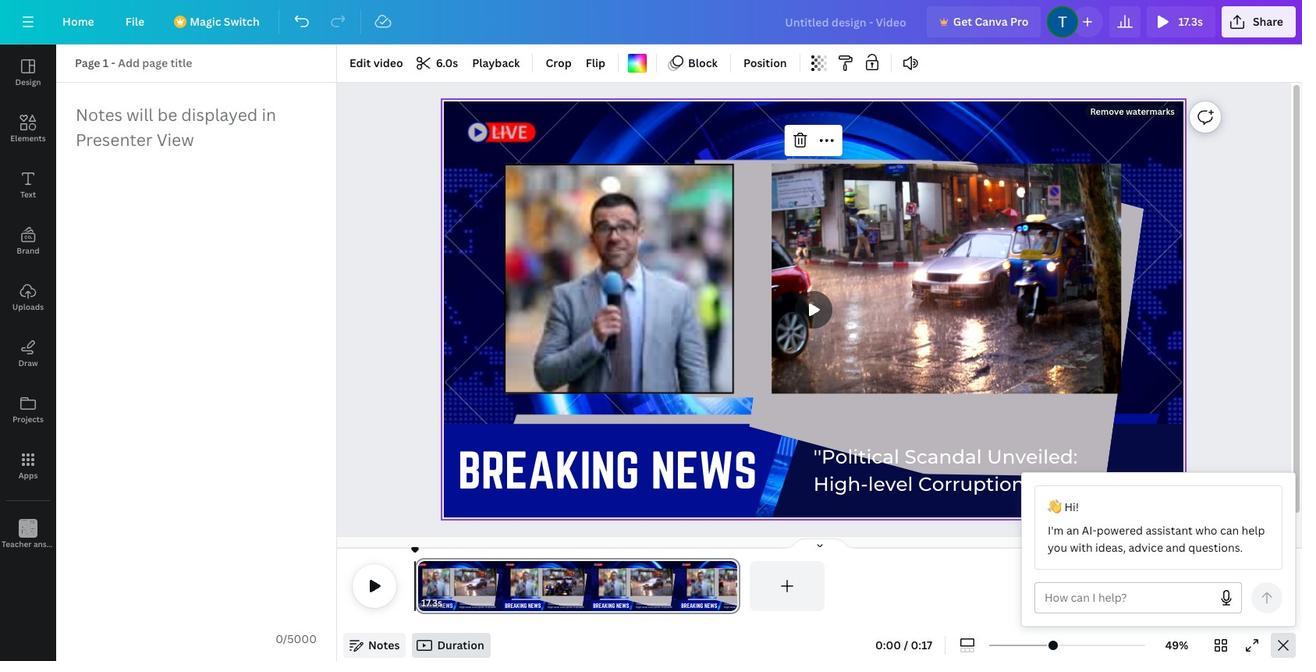 Task type: locate. For each thing, give the bounding box(es) containing it.
home link
[[50, 6, 107, 37]]

i'm an ai-powered assistant who can help you with ideas, advice and questions.
[[1048, 523, 1266, 555]]

trimming, end edge slider
[[727, 561, 741, 611]]

help
[[1242, 523, 1266, 538]]

remove watermarks
[[1091, 106, 1175, 117]]

flip button
[[580, 51, 612, 76]]

unveiled:
[[988, 445, 1078, 469]]

main menu bar
[[0, 0, 1303, 44]]

👋 hi!
[[1048, 500, 1079, 514]]

17.3s button
[[1148, 6, 1216, 37], [421, 596, 443, 611]]

draw
[[18, 357, 38, 368]]

text button
[[0, 157, 56, 213]]

page title text field right -
[[118, 54, 194, 73]]

playback button
[[466, 51, 526, 76]]

1 vertical spatial page title text field
[[449, 596, 456, 611]]

0 horizontal spatial 17.3s button
[[421, 596, 443, 611]]

magic switch button
[[163, 6, 272, 37]]

crop button
[[540, 51, 578, 76]]

ideas,
[[1096, 540, 1126, 555]]

17.3s button left share dropdown button at top right
[[1148, 6, 1216, 37]]

/
[[283, 631, 287, 646], [904, 638, 909, 652]]

/ for 0
[[283, 631, 287, 646]]

keys
[[62, 539, 79, 549]]

0:00
[[876, 638, 902, 652]]

design button
[[0, 44, 56, 101]]

projects
[[12, 414, 44, 425]]

switch
[[224, 14, 260, 29]]

-
[[111, 55, 115, 70]]

17.3s left share dropdown button at top right
[[1179, 14, 1203, 29]]

Design title text field
[[773, 6, 921, 37]]

file button
[[113, 6, 157, 37]]

17.3s inside the main menu bar
[[1179, 14, 1203, 29]]

0 vertical spatial 17.3s button
[[1148, 6, 1216, 37]]

0 / 5000
[[276, 631, 317, 646]]

teacher
[[2, 539, 32, 549]]

side panel tab list
[[0, 44, 79, 563]]

1 horizontal spatial /
[[904, 638, 909, 652]]

hide pages image
[[782, 538, 857, 550]]

trimming, start edge slider
[[415, 561, 429, 611]]

home
[[62, 14, 94, 29]]

duration button
[[412, 633, 491, 658]]

you
[[1048, 540, 1068, 555]]

17.3s
[[1179, 14, 1203, 29], [421, 596, 443, 610]]

share
[[1253, 14, 1284, 29]]

0:17
[[911, 638, 933, 652]]

0 horizontal spatial 17.3s
[[421, 596, 443, 610]]

page title text field right "trimming, start edge" slider
[[449, 596, 456, 611]]

block button
[[663, 51, 724, 76]]

news
[[652, 443, 758, 498]]

0 out of 5,000 characters used element
[[276, 631, 317, 646]]

crop
[[546, 55, 572, 70]]

17.3s button up duration 'button'
[[421, 596, 443, 611]]

assistant
[[1146, 523, 1193, 538]]

0 vertical spatial page title text field
[[118, 54, 194, 73]]

magic switch
[[190, 14, 260, 29]]

1 horizontal spatial 17.3s
[[1179, 14, 1203, 29]]

''political scandal unveiled: high-level corruption exposed''
[[814, 445, 1122, 496]]

canva
[[975, 14, 1008, 29]]

exposed''
[[1030, 472, 1122, 496]]

breaking
[[458, 443, 640, 498]]

projects button
[[0, 382, 56, 438]]

high-
[[814, 472, 869, 496]]

file
[[125, 14, 145, 29]]

Notes will be displayed in Presenter View text field
[[57, 84, 336, 624]]

an
[[1067, 523, 1080, 538]]

assistant panel dialog
[[1022, 472, 1296, 627]]

1 horizontal spatial page title text field
[[449, 596, 456, 611]]

hi!
[[1065, 500, 1079, 514]]

design
[[15, 76, 41, 87]]

1 horizontal spatial 17.3s button
[[1148, 6, 1216, 37]]

can
[[1221, 523, 1240, 538]]

0 horizontal spatial /
[[283, 631, 287, 646]]

scandal
[[905, 445, 983, 469]]

page
[[75, 55, 100, 70]]

elements button
[[0, 101, 56, 157]]

17.3s up duration 'button'
[[421, 596, 443, 610]]

;
[[27, 540, 29, 550]]

/ for 0:00
[[904, 638, 909, 652]]

watermarks
[[1126, 106, 1175, 117]]

0 vertical spatial 17.3s
[[1179, 14, 1203, 29]]

Page title text field
[[118, 54, 194, 73], [449, 596, 456, 611]]

edit video
[[350, 55, 403, 70]]

with
[[1070, 540, 1093, 555]]

advice
[[1129, 540, 1164, 555]]

👋
[[1048, 500, 1062, 514]]

apps button
[[0, 438, 56, 494]]

and
[[1166, 540, 1186, 555]]



Task type: describe. For each thing, give the bounding box(es) containing it.
position button
[[738, 51, 793, 76]]

6.0s
[[436, 55, 458, 70]]

5000
[[287, 631, 317, 646]]

Ask Canva Assistant for help text field
[[1045, 583, 1211, 613]]

pro
[[1011, 14, 1029, 29]]

who
[[1196, 523, 1218, 538]]

questions.
[[1189, 540, 1243, 555]]

elements
[[10, 133, 46, 144]]

0 horizontal spatial page title text field
[[118, 54, 194, 73]]

block
[[688, 55, 718, 70]]

answer
[[33, 539, 61, 549]]

''political
[[814, 445, 900, 469]]

breaking news
[[458, 443, 758, 498]]

0:00 / 0:17
[[876, 638, 933, 652]]

6.0s button
[[411, 51, 465, 76]]

notes button
[[343, 633, 406, 658]]

i'm
[[1048, 523, 1064, 538]]

page 1 -
[[75, 55, 118, 70]]

brand button
[[0, 213, 56, 269]]

flip
[[586, 55, 606, 70]]

get canva pro button
[[927, 6, 1041, 37]]

get
[[954, 14, 973, 29]]

brand
[[17, 245, 40, 256]]

remove watermarks button
[[1086, 106, 1180, 117]]

teacher answer keys
[[2, 539, 79, 549]]

draw button
[[0, 325, 56, 382]]

powered
[[1097, 523, 1143, 538]]

share button
[[1222, 6, 1296, 37]]

1
[[103, 55, 109, 70]]

video
[[374, 55, 403, 70]]

1 vertical spatial 17.3s
[[421, 596, 443, 610]]

uploads
[[12, 301, 44, 312]]

playback
[[472, 55, 520, 70]]

corruption
[[919, 472, 1025, 496]]

49%
[[1166, 638, 1189, 652]]

apps
[[18, 470, 38, 481]]

no color image
[[628, 54, 647, 73]]

notes
[[368, 638, 400, 652]]

uploads button
[[0, 269, 56, 325]]

duration
[[437, 638, 484, 652]]

1 vertical spatial 17.3s button
[[421, 596, 443, 611]]

49% button
[[1152, 633, 1203, 658]]

edit
[[350, 55, 371, 70]]

text
[[20, 189, 36, 200]]

level
[[869, 472, 914, 496]]

ai-
[[1082, 523, 1097, 538]]

remove
[[1091, 106, 1124, 117]]

0
[[276, 631, 283, 646]]

edit video button
[[343, 51, 410, 76]]

live with play button sign image
[[467, 122, 536, 143]]

magic
[[190, 14, 221, 29]]

get canva pro
[[954, 14, 1029, 29]]

position
[[744, 55, 787, 70]]



Task type: vqa. For each thing, say whether or not it's contained in the screenshot.
John Smith icon
no



